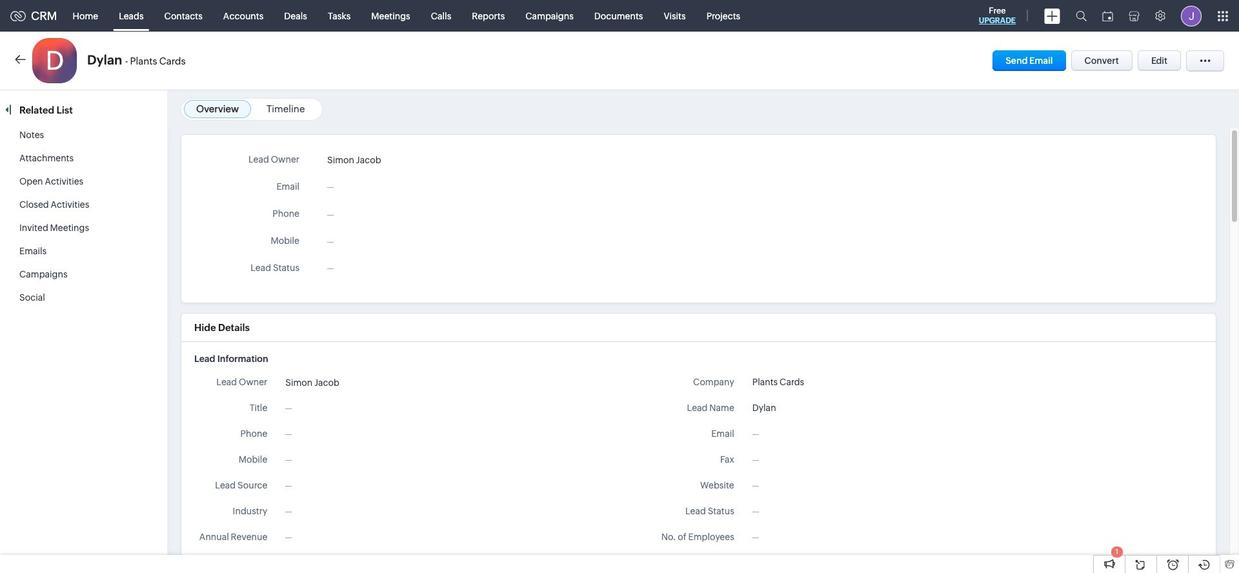 Task type: vqa. For each thing, say whether or not it's contained in the screenshot.
Calendar IMAGE
yes



Task type: describe. For each thing, give the bounding box(es) containing it.
calendar image
[[1103, 11, 1114, 21]]

search element
[[1069, 0, 1095, 32]]

profile image
[[1182, 5, 1203, 26]]

profile element
[[1174, 0, 1210, 31]]



Task type: locate. For each thing, give the bounding box(es) containing it.
create menu element
[[1037, 0, 1069, 31]]

logo image
[[10, 11, 26, 21]]

create menu image
[[1045, 8, 1061, 24]]

search image
[[1077, 10, 1088, 21]]



